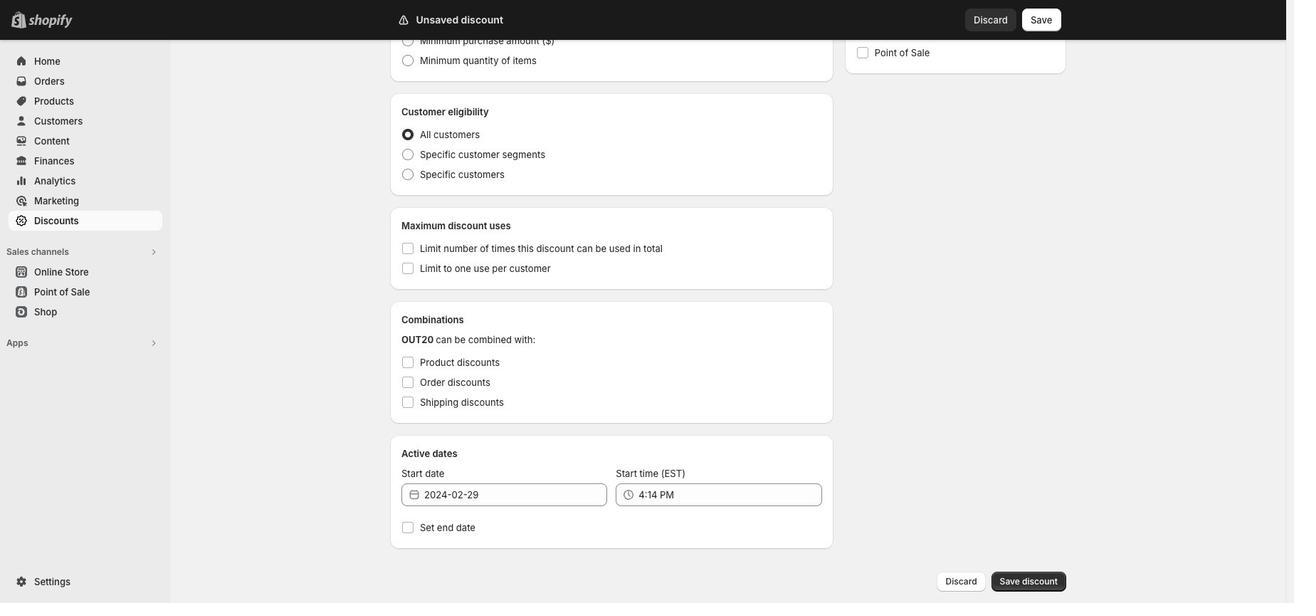 Task type: describe. For each thing, give the bounding box(es) containing it.
YYYY-MM-DD text field
[[424, 483, 608, 506]]

Enter time text field
[[639, 483, 822, 506]]

shopify image
[[28, 14, 73, 28]]



Task type: vqa. For each thing, say whether or not it's contained in the screenshot.
Enter time text box
yes



